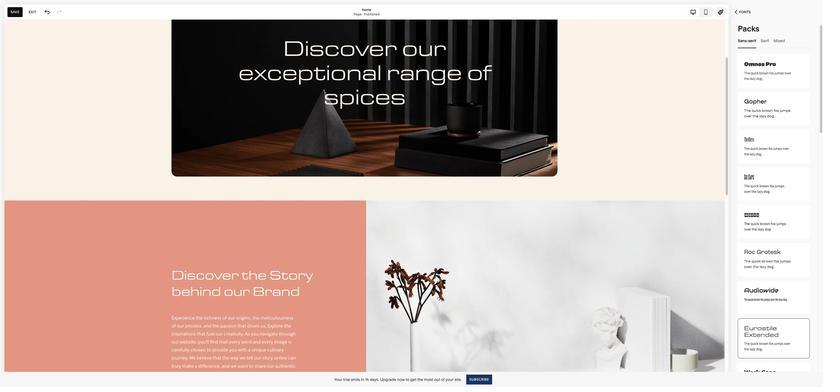 Task type: vqa. For each thing, say whether or not it's contained in the screenshot.
Extended
yes



Task type: describe. For each thing, give the bounding box(es) containing it.
jumps inside eurostile extended the quick brown fox jumps over the lazy dog.
[[775, 342, 784, 346]]

subscribe button
[[467, 375, 492, 385]]

ends
[[351, 378, 360, 383]]

dog. inside omnes pro the quick brown fox jumps over the lazy dog.
[[757, 76, 764, 81]]

gopher
[[745, 98, 767, 105]]

fox inside eurostile extended the quick brown fox jumps over the lazy dog.
[[770, 342, 774, 346]]

dog. inside eurostile extended the quick brown fox jumps over the lazy dog.
[[757, 348, 764, 352]]

over inside audiowide the quick brown fox jumps over the lazy dog.
[[771, 297, 776, 302]]

audiowide the quick brown fox jumps over the lazy dog.
[[745, 287, 789, 302]]

the inside eurostile extended the quick brown fox jumps over the lazy dog.
[[745, 342, 750, 346]]

the down cheee
[[752, 228, 758, 232]]

fox inside the roc grotesk the quick brown fox jumps over the lazy dog.
[[775, 260, 780, 265]]

the quick brown fox jumps over the lazy dog. for cheee
[[745, 222, 787, 232]]

roc
[[745, 249, 756, 257]]

over inside omnes pro the quick brown fox jumps over the lazy dog.
[[785, 71, 792, 76]]

brown inside the six caps the quick brown fox jumps over the lazy dog.
[[760, 184, 770, 189]]

exit button
[[26, 7, 39, 17]]

the inside audiowide the quick brown fox jumps over the lazy dog.
[[745, 297, 748, 302]]

5 the from the top
[[745, 222, 751, 227]]

trial
[[343, 378, 350, 383]]

roc grotesk the quick brown fox jumps over the lazy dog.
[[745, 249, 791, 270]]

fox inside omnes pro the quick brown fox jumps over the lazy dog.
[[770, 71, 775, 76]]

thrillers
[[745, 136, 755, 143]]

your
[[446, 378, 454, 383]]

quick inside the roc grotesk the quick brown fox jumps over the lazy dog.
[[752, 260, 762, 265]]

lazy inside the roc grotesk the quick brown fox jumps over the lazy dog.
[[760, 265, 767, 270]]

brown inside audiowide the quick brown fox jumps over the lazy dog.
[[755, 297, 761, 302]]

extended
[[745, 331, 780, 340]]

dog. inside the six caps the quick brown fox jumps over the lazy dog.
[[764, 190, 771, 194]]

the quick brown fox jumps over the lazy dog. for thrillers
[[745, 146, 790, 157]]

over inside the six caps the quick brown fox jumps over the lazy dog.
[[745, 190, 751, 194]]

the inside the roc grotesk the quick brown fox jumps over the lazy dog.
[[745, 260, 751, 265]]

brown inside the roc grotesk the quick brown fox jumps over the lazy dog.
[[762, 260, 774, 265]]

the inside audiowide the quick brown fox jumps over the lazy dog.
[[776, 297, 779, 302]]

save
[[10, 10, 20, 14]]

quick inside the six caps the quick brown fox jumps over the lazy dog.
[[751, 184, 759, 189]]

six caps the quick brown fox jumps over the lazy dog.
[[745, 173, 785, 194]]

now
[[397, 378, 405, 383]]

omnes
[[745, 60, 765, 68]]

packs
[[739, 24, 760, 33]]

quick inside eurostile extended the quick brown fox jumps over the lazy dog.
[[751, 342, 759, 346]]

jumps inside the six caps the quick brown fox jumps over the lazy dog.
[[776, 184, 785, 189]]

out
[[435, 378, 441, 383]]

serif button
[[761, 33, 770, 48]]

lazy inside audiowide the quick brown fox jumps over the lazy dog.
[[780, 297, 784, 302]]

over inside eurostile extended the quick brown fox jumps over the lazy dog.
[[785, 342, 791, 346]]

quick inside omnes pro the quick brown fox jumps over the lazy dog.
[[751, 71, 759, 76]]

cheee
[[745, 212, 760, 219]]

the inside the six caps the quick brown fox jumps over the lazy dog.
[[745, 184, 751, 189]]

work sans
[[745, 370, 777, 376]]

the inside the roc grotesk the quick brown fox jumps over the lazy dog.
[[754, 265, 760, 270]]

quick down cheee
[[751, 222, 760, 227]]

sans-serif button
[[739, 33, 757, 48]]

eurostile
[[745, 324, 778, 333]]

the inside omnes pro the quick brown fox jumps over the lazy dog.
[[745, 71, 751, 76]]

tab list containing sans-serif
[[739, 33, 811, 48]]

lazy inside eurostile extended the quick brown fox jumps over the lazy dog.
[[751, 348, 756, 352]]

most
[[424, 378, 434, 383]]

fonts
[[740, 10, 752, 14]]

your
[[334, 378, 343, 383]]



Task type: locate. For each thing, give the bounding box(es) containing it.
4 the from the top
[[745, 184, 751, 189]]

quick down omnes
[[751, 71, 759, 76]]

1 the quick brown fox jumps over the lazy dog. from the top
[[745, 108, 791, 119]]

1 vertical spatial tab list
[[739, 33, 811, 48]]

the quick brown fox jumps over the lazy dog.
[[745, 108, 791, 119], [745, 146, 790, 157], [745, 222, 787, 232]]

tab list
[[687, 8, 713, 16], [739, 33, 811, 48]]

to
[[406, 378, 410, 383]]

fox
[[770, 71, 775, 76], [774, 108, 780, 113], [769, 146, 774, 151], [771, 184, 775, 189], [771, 222, 776, 227], [775, 260, 780, 265], [761, 297, 764, 302], [770, 342, 774, 346]]

your trial ends in 14 days. upgrade now to get the most out of your site.
[[334, 378, 462, 383]]

fox inside the six caps the quick brown fox jumps over the lazy dog.
[[771, 184, 775, 189]]

the down thrillers
[[745, 152, 750, 157]]

8 the from the top
[[745, 342, 750, 346]]

3 the from the top
[[745, 146, 750, 151]]

the down omnes
[[745, 76, 750, 81]]

sans-
[[739, 38, 749, 43]]

fonts button
[[729, 6, 758, 18]]

mixed button
[[774, 33, 786, 48]]

brown inside eurostile extended the quick brown fox jumps over the lazy dog.
[[760, 342, 769, 346]]

subscribe
[[470, 378, 489, 382]]

audiowide
[[745, 287, 779, 295]]

grotesk
[[757, 249, 782, 257]]

quick down audiowide
[[749, 297, 754, 302]]

jumps inside the roc grotesk the quick brown fox jumps over the lazy dog.
[[781, 260, 791, 265]]

the
[[745, 71, 751, 76], [745, 108, 751, 113], [745, 146, 750, 151], [745, 184, 751, 189], [745, 222, 751, 227], [745, 260, 751, 265], [745, 297, 748, 302], [745, 342, 750, 346]]

the down audiowide
[[745, 297, 748, 302]]

the
[[745, 76, 750, 81], [753, 114, 759, 119], [745, 152, 750, 157], [752, 190, 757, 194], [752, 228, 758, 232], [754, 265, 760, 270], [776, 297, 779, 302], [745, 348, 750, 352], [418, 378, 424, 383]]

brown inside omnes pro the quick brown fox jumps over the lazy dog.
[[760, 71, 770, 76]]

3 the quick brown fox jumps over the lazy dog. from the top
[[745, 222, 787, 232]]

the quick brown fox jumps over the lazy dog. down thrillers
[[745, 146, 790, 157]]

quick down caps
[[751, 184, 759, 189]]

the down the extended
[[745, 342, 750, 346]]

mixed
[[774, 38, 786, 43]]

quick down the 'roc'
[[752, 260, 762, 265]]

6 the from the top
[[745, 260, 751, 265]]

2 the quick brown fox jumps over the lazy dog. from the top
[[745, 146, 790, 157]]

lazy inside omnes pro the quick brown fox jumps over the lazy dog.
[[751, 76, 756, 81]]

pro
[[766, 60, 777, 68]]

exit
[[29, 10, 36, 14]]

the down caps
[[752, 190, 757, 194]]

the right get on the bottom
[[418, 378, 424, 383]]

·
[[363, 12, 363, 16]]

quick
[[751, 71, 759, 76], [752, 108, 762, 113], [751, 146, 759, 151], [751, 184, 759, 189], [751, 222, 760, 227], [752, 260, 762, 265], [749, 297, 754, 302], [751, 342, 759, 346]]

sans-serif
[[739, 38, 757, 43]]

lazy inside the six caps the quick brown fox jumps over the lazy dog.
[[758, 190, 764, 194]]

the down omnes
[[745, 71, 751, 76]]

home
[[362, 8, 372, 12]]

eurostile extended the quick brown fox jumps over the lazy dog.
[[745, 324, 791, 352]]

dog. inside the roc grotesk the quick brown fox jumps over the lazy dog.
[[768, 265, 775, 270]]

7 the from the top
[[745, 297, 748, 302]]

0 vertical spatial the quick brown fox jumps over the lazy dog.
[[745, 108, 791, 119]]

quick down the extended
[[751, 342, 759, 346]]

home page · published
[[354, 8, 380, 16]]

serif
[[761, 38, 770, 43]]

site.
[[455, 378, 462, 383]]

0 vertical spatial tab list
[[687, 8, 713, 16]]

over inside the roc grotesk the quick brown fox jumps over the lazy dog.
[[745, 265, 753, 270]]

2 the from the top
[[745, 108, 751, 113]]

the inside eurostile extended the quick brown fox jumps over the lazy dog.
[[745, 348, 750, 352]]

fox inside audiowide the quick brown fox jumps over the lazy dog.
[[761, 297, 764, 302]]

six
[[745, 173, 748, 181]]

14
[[365, 378, 369, 383]]

the down audiowide
[[776, 297, 779, 302]]

the inside the six caps the quick brown fox jumps over the lazy dog.
[[752, 190, 757, 194]]

days.
[[370, 378, 380, 383]]

save button
[[7, 7, 23, 17]]

the down cheee
[[745, 222, 751, 227]]

the down gopher
[[753, 114, 759, 119]]

2 vertical spatial the quick brown fox jumps over the lazy dog.
[[745, 222, 787, 232]]

work sans button
[[739, 363, 811, 388]]

1 the from the top
[[745, 71, 751, 76]]

caps
[[749, 173, 755, 181]]

the quick brown fox jumps over the lazy dog. down gopher
[[745, 108, 791, 119]]

the down six
[[745, 184, 751, 189]]

jumps inside omnes pro the quick brown fox jumps over the lazy dog.
[[775, 71, 785, 76]]

1 horizontal spatial tab list
[[739, 33, 811, 48]]

dog.
[[757, 76, 764, 81], [768, 114, 776, 119], [756, 152, 763, 157], [764, 190, 771, 194], [766, 228, 772, 232], [768, 265, 775, 270], [784, 297, 789, 302], [757, 348, 764, 352]]

lazy
[[751, 76, 756, 81], [760, 114, 767, 119], [750, 152, 756, 157], [758, 190, 764, 194], [758, 228, 765, 232], [760, 265, 767, 270], [780, 297, 784, 302], [751, 348, 756, 352]]

the quick brown fox jumps over the lazy dog. down cheee
[[745, 222, 787, 232]]

over
[[785, 71, 792, 76], [745, 114, 752, 119], [784, 146, 790, 151], [745, 190, 751, 194], [745, 228, 752, 232], [745, 265, 753, 270], [771, 297, 776, 302], [785, 342, 791, 346]]

the down the 'roc'
[[745, 260, 751, 265]]

get
[[411, 378, 417, 383]]

the down thrillers
[[745, 146, 750, 151]]

dog. inside audiowide the quick brown fox jumps over the lazy dog.
[[784, 297, 789, 302]]

sans
[[762, 370, 777, 376]]

work
[[745, 370, 761, 376]]

the inside omnes pro the quick brown fox jumps over the lazy dog.
[[745, 76, 750, 81]]

quick down thrillers
[[751, 146, 759, 151]]

serif
[[749, 38, 757, 43]]

omnes pro the quick brown fox jumps over the lazy dog.
[[745, 60, 792, 81]]

0 horizontal spatial tab list
[[687, 8, 713, 16]]

upgrade
[[380, 378, 397, 383]]

1 vertical spatial the quick brown fox jumps over the lazy dog.
[[745, 146, 790, 157]]

the down the extended
[[745, 348, 750, 352]]

the quick brown fox jumps over the lazy dog. for gopher
[[745, 108, 791, 119]]

page
[[354, 12, 362, 16]]

quick inside audiowide the quick brown fox jumps over the lazy dog.
[[749, 297, 754, 302]]

the down gopher
[[745, 108, 751, 113]]

brown
[[760, 71, 770, 76], [763, 108, 774, 113], [760, 146, 769, 151], [760, 184, 770, 189], [761, 222, 771, 227], [762, 260, 774, 265], [755, 297, 761, 302], [760, 342, 769, 346]]

quick down gopher
[[752, 108, 762, 113]]

in
[[361, 378, 365, 383]]

of
[[442, 378, 445, 383]]

published
[[364, 12, 380, 16]]

jumps
[[775, 71, 785, 76], [781, 108, 791, 113], [774, 146, 783, 151], [776, 184, 785, 189], [777, 222, 787, 227], [781, 260, 791, 265], [765, 297, 771, 302], [775, 342, 784, 346]]

the down the 'roc'
[[754, 265, 760, 270]]

jumps inside audiowide the quick brown fox jumps over the lazy dog.
[[765, 297, 771, 302]]



